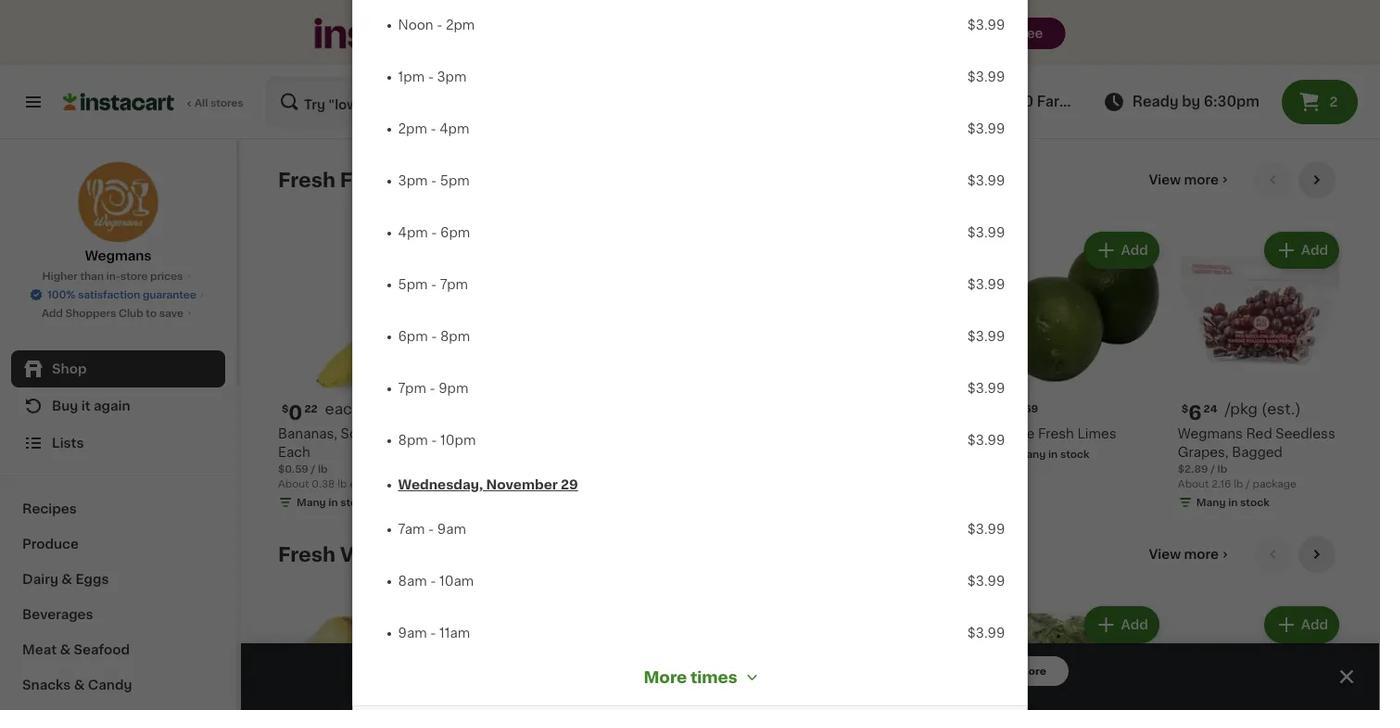 Task type: locate. For each thing, give the bounding box(es) containing it.
grapes,
[[1178, 446, 1229, 459]]

$ for 6
[[1182, 404, 1189, 414]]

1 item carousel region from the top
[[278, 161, 1344, 521]]

&
[[61, 573, 72, 586], [60, 644, 71, 657], [74, 679, 85, 692]]

0 horizontal spatial more
[[644, 670, 687, 685]]

29
[[561, 479, 578, 491]]

$3.99 for 10am
[[968, 575, 1006, 588]]

fresh left the fruit
[[278, 170, 336, 190]]

0 vertical spatial more
[[1185, 173, 1219, 186]]

many down 0.38
[[297, 498, 326, 508]]

by right ready
[[1183, 95, 1201, 108]]

view more
[[1149, 173, 1219, 186], [1149, 548, 1219, 561]]

$3.99 for 8pm
[[968, 330, 1006, 343]]

1 vertical spatial item carousel region
[[278, 536, 1344, 710]]

about inside wegmans red seedless grapes, bagged $2.89 / lb about 2.16 lb / package
[[1178, 479, 1210, 489]]

3 $3.99 from the top
[[968, 122, 1006, 135]]

/ up 0.38
[[311, 464, 316, 474]]

6pm down 5pm - 7pm
[[398, 330, 428, 343]]

1 horizontal spatial more
[[1019, 666, 1047, 676]]

- for 11am
[[430, 627, 436, 640]]

0 horizontal spatial by
[[373, 428, 390, 441]]

- left 11am
[[430, 627, 436, 640]]

2 horizontal spatial in
[[1229, 498, 1238, 508]]

-
[[437, 19, 443, 32], [428, 70, 434, 83], [431, 122, 436, 135], [431, 174, 437, 187], [431, 226, 437, 239], [431, 278, 437, 291], [431, 330, 437, 343], [430, 382, 435, 395], [431, 434, 437, 447], [428, 523, 434, 536], [430, 575, 436, 588], [430, 627, 436, 640]]

- for 8pm
[[431, 330, 437, 343]]

stock for 0
[[341, 498, 370, 508]]

11 $3.99 from the top
[[968, 575, 1006, 588]]

0 vertical spatial view
[[1077, 95, 1111, 108]]

2 horizontal spatial many
[[1197, 498, 1226, 508]]

1 horizontal spatial many
[[1017, 449, 1046, 460]]

try free button
[[0, 0, 1381, 65]]

1 vertical spatial view
[[1149, 173, 1182, 186]]

bananas,
[[278, 428, 338, 441]]

free inside treatment tracker modal dialog
[[565, 664, 599, 679]]

7pm left 9pm
[[398, 382, 426, 395]]

item carousel region containing fresh vegetables
[[278, 536, 1344, 710]]

more
[[1185, 173, 1219, 186], [1185, 548, 1219, 561]]

buy it again
[[52, 400, 130, 413]]

1 (est.) from the left
[[366, 402, 405, 417]]

$3.99 for 9am
[[968, 523, 1006, 536]]

10 $3.99 from the top
[[968, 523, 1006, 536]]

dairy & eggs link
[[11, 562, 225, 597]]

by inside bananas, sold by the each $0.59 / lb about 0.38 lb each
[[373, 428, 390, 441]]

0 vertical spatial 5pm
[[440, 174, 470, 187]]

view more button for fresh fruit
[[1142, 161, 1240, 198]]

4 $3.99 from the top
[[968, 174, 1006, 187]]

item carousel region containing fresh fruit
[[278, 161, 1344, 521]]

eggs
[[75, 573, 109, 586]]

1 vertical spatial view more
[[1149, 548, 1219, 561]]

view more down ready by 6:30pm link
[[1149, 173, 1219, 186]]

0 horizontal spatial wegmans
[[85, 249, 152, 262]]

get
[[531, 664, 561, 679]]

wegmans for wegmans red seedless grapes, bagged $2.89 / lb about 2.16 lb / package
[[1178, 428, 1243, 441]]

3pm right 1pm
[[437, 70, 467, 83]]

10pm
[[440, 434, 476, 447]]

many in stock for 0
[[297, 498, 370, 508]]

vegetables
[[340, 545, 456, 564]]

product group containing 0
[[278, 228, 443, 514]]

1 vertical spatial by
[[373, 428, 390, 441]]

many in stock down large fresh limes
[[1017, 449, 1090, 460]]

0.38
[[312, 479, 335, 489]]

- right 8am
[[430, 575, 436, 588]]

free right try
[[1017, 27, 1044, 40]]

9 $3.99 from the top
[[968, 434, 1006, 447]]

produce link
[[11, 527, 225, 562]]

1 vertical spatial more
[[1185, 548, 1219, 561]]

9am left 11am
[[398, 627, 427, 640]]

0 vertical spatial view more
[[1149, 173, 1219, 186]]

$3.99 for 2pm
[[968, 19, 1006, 32]]

1 horizontal spatial free
[[1017, 27, 1044, 40]]

again
[[94, 400, 130, 413]]

wegmans inside wegmans red seedless grapes, bagged $2.89 / lb about 2.16 lb / package
[[1178, 428, 1243, 441]]

each
[[325, 402, 362, 417], [350, 479, 375, 489]]

shop link
[[11, 351, 225, 388]]

many in stock down "2.16"
[[1197, 498, 1270, 508]]

$3.99
[[968, 19, 1006, 32], [968, 70, 1006, 83], [968, 122, 1006, 135], [968, 174, 1006, 187], [968, 226, 1006, 239], [968, 278, 1006, 291], [968, 330, 1006, 343], [968, 382, 1006, 395], [968, 434, 1006, 447], [968, 523, 1006, 536], [968, 575, 1006, 588], [968, 627, 1006, 640]]

0 horizontal spatial 7pm
[[398, 382, 426, 395]]

2 (est.) from the left
[[1262, 402, 1302, 417]]

stock down large fresh limes
[[1061, 449, 1090, 460]]

store
[[120, 271, 148, 281]]

1 more from the top
[[1185, 173, 1219, 186]]

/ up "2.16"
[[1211, 464, 1216, 474]]

about down $2.89
[[1178, 479, 1210, 489]]

fresh
[[278, 170, 336, 190], [1039, 428, 1075, 441], [278, 545, 336, 564]]

0 horizontal spatial $
[[282, 404, 289, 414]]

strawberries 16 oz container
[[458, 428, 541, 456]]

fresh fruit
[[278, 170, 388, 190]]

add button
[[366, 234, 438, 267], [1086, 234, 1158, 267], [1267, 234, 1338, 267], [366, 608, 438, 642], [906, 608, 978, 642], [1086, 608, 1158, 642], [1267, 608, 1338, 642]]

by left the
[[373, 428, 390, 441]]

main content
[[241, 139, 1381, 710]]

1 horizontal spatial wegmans
[[1178, 428, 1243, 441]]

in for 6
[[1229, 498, 1238, 508]]

0 horizontal spatial about
[[278, 479, 309, 489]]

5pm
[[440, 174, 470, 187], [398, 278, 428, 291]]

many down the large
[[1017, 449, 1046, 460]]

7am
[[398, 523, 425, 536]]

1 horizontal spatial (est.)
[[1262, 402, 1302, 417]]

by
[[1183, 95, 1201, 108], [373, 428, 390, 441]]

0 horizontal spatial 5pm
[[398, 278, 428, 291]]

2 horizontal spatial /
[[1247, 479, 1251, 489]]

2 $3.99 from the top
[[968, 70, 1006, 83]]

view for fresh fruit
[[1149, 173, 1182, 186]]

8am - 10am
[[398, 575, 474, 588]]

many
[[1017, 449, 1046, 460], [297, 498, 326, 508], [1197, 498, 1226, 508]]

stock for 6
[[1241, 498, 1270, 508]]

0 horizontal spatial stock
[[341, 498, 370, 508]]

1 horizontal spatial about
[[1178, 479, 1210, 489]]

ready
[[1133, 95, 1179, 108]]

about inside bananas, sold by the each $0.59 / lb about 0.38 lb each
[[278, 479, 309, 489]]

$
[[282, 404, 289, 414], [1182, 404, 1189, 414]]

8pm
[[440, 330, 470, 343], [398, 434, 428, 447]]

2 more from the top
[[1185, 548, 1219, 561]]

/ for 6
[[1211, 464, 1216, 474]]

view more for vegetables
[[1149, 548, 1219, 561]]

0 vertical spatial item carousel region
[[278, 161, 1344, 521]]

& left candy
[[74, 679, 85, 692]]

- left 10pm
[[431, 434, 437, 447]]

7pm down 4pm - 6pm
[[440, 278, 468, 291]]

product group
[[278, 228, 443, 514], [818, 228, 984, 481], [998, 228, 1164, 466], [1178, 228, 1344, 514], [278, 603, 443, 710], [818, 603, 984, 710], [998, 603, 1164, 710], [1178, 603, 1344, 710]]

view more button down "2.16"
[[1142, 536, 1240, 573]]

0 horizontal spatial 2pm
[[398, 122, 427, 135]]

$ left 24
[[1182, 404, 1189, 414]]

$ inside $ 6 24
[[1182, 404, 1189, 414]]

7pm
[[440, 278, 468, 291], [398, 382, 426, 395]]

2 view more from the top
[[1149, 548, 1219, 561]]

0 horizontal spatial /
[[311, 464, 316, 474]]

each
[[278, 446, 310, 459]]

0 horizontal spatial in
[[329, 498, 338, 508]]

fresh down 0.38
[[278, 545, 336, 564]]

about for 0
[[278, 479, 309, 489]]

2 view more button from the top
[[1142, 536, 1240, 573]]

more down "2.16"
[[1185, 548, 1219, 561]]

1 vertical spatial 5pm
[[398, 278, 428, 291]]

more for more times 
[[644, 670, 687, 685]]

1 horizontal spatial 5pm
[[440, 174, 470, 187]]

stock
[[1061, 449, 1090, 460], [341, 498, 370, 508], [1241, 498, 1270, 508]]

pickup at 100 farm view
[[938, 95, 1111, 108]]

1 vertical spatial view more button
[[1142, 536, 1240, 573]]

1 horizontal spatial 2pm
[[446, 19, 475, 32]]

express icon image
[[315, 18, 500, 49]]

club
[[119, 308, 143, 319]]

8pm up 9pm
[[440, 330, 470, 343]]

1 vertical spatial 6pm
[[398, 330, 428, 343]]

$ left 22
[[282, 404, 289, 414]]

wegmans up grapes,
[[1178, 428, 1243, 441]]

- right 7am
[[428, 523, 434, 536]]

orders
[[754, 664, 808, 679]]

4pm up "3pm - 5pm"
[[440, 122, 470, 135]]

free
[[1017, 27, 1044, 40], [565, 664, 599, 679]]

9am right 7am
[[438, 523, 466, 536]]

many for 6
[[1197, 498, 1226, 508]]

2 item carousel region from the top
[[278, 536, 1344, 710]]

(est.) up the
[[366, 402, 405, 417]]

item carousel region
[[278, 161, 1344, 521], [278, 536, 1344, 710]]

5pm up 4pm - 6pm
[[440, 174, 470, 187]]

add shoppers club to save link
[[42, 306, 195, 321]]

1 vertical spatial &
[[60, 644, 71, 657]]

view down ready
[[1149, 173, 1182, 186]]

2pm - 4pm
[[398, 122, 470, 135]]

2 vertical spatial fresh
[[278, 545, 336, 564]]

1 view more from the top
[[1149, 173, 1219, 186]]

7am - 9am
[[398, 523, 466, 536]]

more down ready by 6:30pm
[[1185, 173, 1219, 186]]

lb right "2.16"
[[1234, 479, 1244, 489]]

0 vertical spatial 4pm
[[440, 122, 470, 135]]

- up 7pm - 9pm
[[431, 330, 437, 343]]

0 vertical spatial by
[[1183, 95, 1201, 108]]

0 horizontal spatial 9am
[[398, 627, 427, 640]]

0 horizontal spatial (est.)
[[366, 402, 405, 417]]

2 horizontal spatial stock
[[1241, 498, 1270, 508]]

add
[[401, 244, 429, 257], [1122, 244, 1149, 257], [1302, 244, 1329, 257], [42, 308, 63, 319], [401, 619, 429, 632], [942, 619, 969, 632], [1122, 619, 1149, 632], [1302, 619, 1329, 632]]

0 horizontal spatial many
[[297, 498, 326, 508]]

& left eggs
[[61, 573, 72, 586]]

each (est.)
[[325, 402, 405, 417]]

snacks & candy link
[[11, 668, 225, 703]]

- up "3pm - 5pm"
[[431, 122, 436, 135]]

6 $3.99 from the top
[[968, 278, 1006, 291]]

0 vertical spatial fresh
[[278, 170, 336, 190]]

free right get
[[565, 664, 599, 679]]

0 vertical spatial free
[[1017, 27, 1044, 40]]

9am
[[438, 523, 466, 536], [398, 627, 427, 640]]

2 about from the left
[[1178, 479, 1210, 489]]

1 vertical spatial free
[[565, 664, 599, 679]]

None search field
[[265, 76, 666, 128]]

snacks & candy
[[22, 679, 132, 692]]

wednesday, november 29
[[398, 479, 578, 491]]

wegmans inside wegmans link
[[85, 249, 152, 262]]

& right meat
[[60, 644, 71, 657]]

5pm up 6pm - 8pm
[[398, 278, 428, 291]]

0 vertical spatial 9am
[[438, 523, 466, 536]]

/ inside bananas, sold by the each $0.59 / lb about 0.38 lb each
[[311, 464, 316, 474]]

0 vertical spatial &
[[61, 573, 72, 586]]

1 vertical spatial each
[[350, 479, 375, 489]]

1 vertical spatial 8pm
[[398, 434, 428, 447]]

1 horizontal spatial 8pm
[[440, 330, 470, 343]]

2 horizontal spatial many in stock
[[1197, 498, 1270, 508]]

$3.99 for 7pm
[[968, 278, 1006, 291]]

2 vertical spatial view
[[1149, 548, 1182, 561]]

- up 6pm - 8pm
[[431, 278, 437, 291]]

beverages
[[22, 608, 93, 621]]

view more down "2.16"
[[1149, 548, 1219, 561]]

1 horizontal spatial 6pm
[[441, 226, 470, 239]]

the
[[393, 428, 415, 441]]

each up sold
[[325, 402, 362, 417]]

many down "2.16"
[[1197, 498, 1226, 508]]

1 vertical spatial 7pm
[[398, 382, 426, 395]]

1 view more button from the top
[[1142, 161, 1240, 198]]

- right noon
[[437, 19, 443, 32]]

7 $3.99 from the top
[[968, 330, 1006, 343]]

product group containing 6
[[1178, 228, 1344, 514]]

(est.) up red
[[1262, 402, 1302, 417]]

1 vertical spatial 3pm
[[398, 174, 428, 187]]

- for 9pm
[[430, 382, 435, 395]]

0 horizontal spatial 3pm
[[398, 174, 428, 187]]

2 vertical spatial &
[[74, 679, 85, 692]]

$ inside $ 0 22
[[282, 404, 289, 414]]

1 $3.99 from the top
[[968, 19, 1006, 32]]

0 vertical spatial wegmans
[[85, 249, 152, 262]]

0 horizontal spatial 8pm
[[398, 434, 428, 447]]

next
[[699, 664, 736, 679]]

fresh down 69
[[1039, 428, 1075, 441]]

- left 9pm
[[430, 382, 435, 395]]

each right 0.38
[[350, 479, 375, 489]]

in down "2.16"
[[1229, 498, 1238, 508]]

6
[[1189, 403, 1202, 423]]

1 $ from the left
[[282, 404, 289, 414]]

free inside button
[[1017, 27, 1044, 40]]

100% satisfaction guarantee
[[47, 290, 196, 300]]

ready by 6:30pm link
[[1103, 91, 1260, 113]]

each inside bananas, sold by the each $0.59 / lb about 0.38 lb each
[[350, 479, 375, 489]]

2pm down 1pm
[[398, 122, 427, 135]]

in
[[1049, 449, 1058, 460], [329, 498, 338, 508], [1229, 498, 1238, 508]]

24
[[1204, 404, 1218, 414]]

in down 0.38
[[329, 498, 338, 508]]

more for more
[[1019, 666, 1047, 676]]

- right 1pm
[[428, 70, 434, 83]]

0 horizontal spatial many in stock
[[297, 498, 370, 508]]

view more button down ready by 6:30pm
[[1142, 161, 1240, 198]]

4pm up 5pm - 7pm
[[398, 226, 428, 239]]

about down $0.59
[[278, 479, 309, 489]]

5 $3.99 from the top
[[968, 226, 1006, 239]]

large fresh limes
[[998, 428, 1117, 441]]

view inside popup button
[[1077, 95, 1111, 108]]

recipes
[[22, 503, 77, 516]]

69
[[1025, 404, 1039, 414]]

save
[[159, 308, 184, 319]]

more inside more button
[[1019, 666, 1047, 676]]

0 vertical spatial each
[[325, 402, 362, 417]]

wegmans logo image
[[77, 161, 159, 243]]

try free
[[992, 27, 1044, 40]]

12 $3.99 from the top
[[968, 627, 1006, 640]]

more inside more times 
[[644, 670, 687, 685]]

view for fresh vegetables
[[1149, 548, 1182, 561]]

large
[[998, 428, 1035, 441]]

$3.99 for 10pm
[[968, 434, 1006, 447]]

shoppers
[[65, 308, 116, 319]]

/pkg
[[1225, 402, 1258, 417]]

8 $3.99 from the top
[[968, 382, 1006, 395]]

buy
[[52, 400, 78, 413]]

1 horizontal spatial 4pm
[[440, 122, 470, 135]]

2 $ from the left
[[1182, 404, 1189, 414]]

(est.) inside $6.24 per package (estimated) 'element'
[[1262, 402, 1302, 417]]

0 vertical spatial view more button
[[1142, 161, 1240, 198]]

1 horizontal spatial 7pm
[[440, 278, 468, 291]]

- for 3pm
[[428, 70, 434, 83]]

/ left the package
[[1247, 479, 1251, 489]]

8pm left 10pm
[[398, 434, 428, 447]]

free for get
[[565, 664, 599, 679]]

& for dairy
[[61, 573, 72, 586]]

1 vertical spatial 9am
[[398, 627, 427, 640]]

wegmans for wegmans
[[85, 249, 152, 262]]

0 horizontal spatial free
[[565, 664, 599, 679]]

many in stock down 0.38
[[297, 498, 370, 508]]

0 horizontal spatial 4pm
[[398, 226, 428, 239]]

2pm right noon
[[446, 19, 475, 32]]

stock down the package
[[1241, 498, 1270, 508]]

in down large fresh limes
[[1049, 449, 1058, 460]]

$ for 0
[[282, 404, 289, 414]]

3pm right the fruit
[[398, 174, 428, 187]]

view down $2.89
[[1149, 548, 1182, 561]]

1 horizontal spatial 3pm
[[437, 70, 467, 83]]

1 about from the left
[[278, 479, 309, 489]]

- down "3pm - 5pm"
[[431, 226, 437, 239]]

1 horizontal spatial /
[[1211, 464, 1216, 474]]

try
[[992, 27, 1014, 40]]

stock down bananas, sold by the each $0.59 / lb about 0.38 lb each
[[341, 498, 370, 508]]

1 horizontal spatial 9am
[[438, 523, 466, 536]]

(est.) inside $0.22 each (estimated) element
[[366, 402, 405, 417]]

to
[[146, 308, 157, 319]]

0 vertical spatial 6pm
[[441, 226, 470, 239]]

6pm down "3pm - 5pm"
[[441, 226, 470, 239]]

1 horizontal spatial $
[[1182, 404, 1189, 414]]

wegmans
[[85, 249, 152, 262], [1178, 428, 1243, 441]]

1 vertical spatial wegmans
[[1178, 428, 1243, 441]]

wegmans up higher than in-store prices link on the left of the page
[[85, 249, 152, 262]]

1 vertical spatial fresh
[[1039, 428, 1075, 441]]

- down 2pm - 4pm
[[431, 174, 437, 187]]

view right farm
[[1077, 95, 1111, 108]]



Task type: vqa. For each thing, say whether or not it's contained in the screenshot.
6 (est.)
yes



Task type: describe. For each thing, give the bounding box(es) containing it.
& for snacks
[[74, 679, 85, 692]]

all stores
[[195, 98, 244, 108]]

lists link
[[11, 425, 225, 462]]

at
[[991, 95, 1005, 108]]

fresh vegetables
[[278, 545, 456, 564]]

wednesday,
[[398, 479, 483, 491]]

noon
[[398, 19, 434, 32]]

2.16
[[1212, 479, 1232, 489]]

more for fresh vegetables
[[1185, 548, 1219, 561]]

seafood
[[74, 644, 130, 657]]

$3.99 for 6pm
[[968, 226, 1006, 239]]

produce
[[22, 538, 79, 551]]

1 horizontal spatial many in stock
[[1017, 449, 1090, 460]]


[[745, 670, 760, 685]]

free for try
[[1017, 27, 1044, 40]]

1 vertical spatial 4pm
[[398, 226, 428, 239]]

- for 4pm
[[431, 122, 436, 135]]

get free delivery on next 3 orders
[[531, 664, 808, 679]]

all
[[195, 98, 208, 108]]

prices
[[150, 271, 183, 281]]

0 vertical spatial 3pm
[[437, 70, 467, 83]]

16
[[458, 446, 470, 456]]

guarantee
[[143, 290, 196, 300]]

$3.99 for 5pm
[[968, 174, 1006, 187]]

november
[[486, 479, 558, 491]]

meat
[[22, 644, 57, 657]]

fruit
[[340, 170, 388, 190]]

3pm - 5pm
[[398, 174, 470, 187]]

22
[[305, 404, 318, 414]]

lb right 0.38
[[338, 479, 347, 489]]

lb up "2.16"
[[1218, 464, 1228, 474]]

2 button
[[1282, 80, 1359, 124]]

meat & seafood link
[[11, 632, 225, 668]]

higher than in-store prices
[[42, 271, 183, 281]]

red
[[1247, 428, 1273, 441]]

each inside $0.22 each (estimated) element
[[325, 402, 362, 417]]

dairy
[[22, 573, 58, 586]]

3
[[740, 664, 750, 679]]

100%
[[47, 290, 76, 300]]

1 horizontal spatial stock
[[1061, 449, 1090, 460]]

$3.99 for 4pm
[[968, 122, 1006, 135]]

oz
[[472, 446, 484, 456]]

$3.99 for 9pm
[[968, 382, 1006, 395]]

$2.89
[[1178, 464, 1209, 474]]

7pm - 9pm
[[398, 382, 469, 395]]

buy it again link
[[11, 388, 225, 425]]

$3.99 for 11am
[[968, 627, 1006, 640]]

shop
[[52, 363, 87, 376]]

- for 6pm
[[431, 226, 437, 239]]

main content containing fresh fruit
[[241, 139, 1381, 710]]

bananas, sold by the each $0.59 / lb about 0.38 lb each
[[278, 428, 415, 489]]

$0.22 each (estimated) element
[[278, 401, 443, 425]]

snacks
[[22, 679, 71, 692]]

dairy & eggs
[[22, 573, 109, 586]]

noon - 2pm
[[398, 19, 475, 32]]

view more button for fresh vegetables
[[1142, 536, 1240, 573]]

treatment tracker modal dialog
[[241, 644, 1381, 710]]

- for 5pm
[[431, 174, 437, 187]]

add shoppers club to save
[[42, 308, 184, 319]]

6pm - 8pm
[[398, 330, 470, 343]]

$6.24 per package (estimated) element
[[1178, 401, 1344, 425]]

0 vertical spatial 8pm
[[440, 330, 470, 343]]

2
[[1330, 96, 1338, 108]]

instacart logo image
[[63, 91, 174, 113]]

more for fresh fruit
[[1185, 173, 1219, 186]]

4pm - 6pm
[[398, 226, 470, 239]]

pickup at 100 farm view button
[[908, 76, 1111, 128]]

many in stock for 6
[[1197, 498, 1270, 508]]

1 vertical spatial 2pm
[[398, 122, 427, 135]]

view more for fruit
[[1149, 173, 1219, 186]]

satisfaction
[[78, 290, 140, 300]]

limes
[[1078, 428, 1117, 441]]

100
[[1008, 95, 1034, 108]]

seedless
[[1276, 428, 1336, 441]]

- for 9am
[[428, 523, 434, 536]]

- for 7pm
[[431, 278, 437, 291]]

100% satisfaction guarantee button
[[29, 284, 208, 302]]

(est.) for 0
[[366, 402, 405, 417]]

/pkg (est.)
[[1225, 402, 1302, 417]]

pickup
[[938, 95, 987, 108]]

/ for 0
[[311, 464, 316, 474]]

sold
[[341, 428, 370, 441]]

11am
[[440, 627, 470, 640]]

in for 0
[[329, 498, 338, 508]]

more button
[[997, 657, 1069, 686]]

fresh for fresh vegetables
[[278, 545, 336, 564]]

wegmans link
[[77, 161, 159, 265]]

$ 0 22
[[282, 403, 318, 423]]

about for 6
[[1178, 479, 1210, 489]]

in-
[[106, 271, 120, 281]]

1pm
[[398, 70, 425, 83]]

9am - 11am
[[398, 627, 470, 640]]

many for 0
[[297, 498, 326, 508]]

times
[[691, 670, 738, 685]]

ready by 6:30pm
[[1133, 95, 1260, 108]]

0 horizontal spatial 6pm
[[398, 330, 428, 343]]

8am
[[398, 575, 427, 588]]

& for meat
[[60, 644, 71, 657]]

0
[[289, 403, 303, 423]]

1 horizontal spatial in
[[1049, 449, 1058, 460]]

1 horizontal spatial by
[[1183, 95, 1201, 108]]

all stores link
[[63, 76, 245, 128]]

5pm - 7pm
[[398, 278, 468, 291]]

- for 10pm
[[431, 434, 437, 447]]

10am
[[440, 575, 474, 588]]

8pm - 10pm
[[398, 434, 476, 447]]

$3.99 for 3pm
[[968, 70, 1006, 83]]

than
[[80, 271, 104, 281]]

beverages link
[[11, 597, 225, 632]]

1pm - 3pm
[[398, 70, 467, 83]]

stores
[[210, 98, 244, 108]]

retailer info modal dialog
[[0, 0, 1381, 710]]

farm
[[1037, 95, 1074, 108]]

0 vertical spatial 2pm
[[446, 19, 475, 32]]

wegmans red seedless grapes, bagged $2.89 / lb about 2.16 lb / package
[[1178, 428, 1336, 489]]

9pm
[[439, 382, 469, 395]]

- for 2pm
[[437, 19, 443, 32]]

- for 10am
[[430, 575, 436, 588]]

on
[[674, 664, 695, 679]]

candy
[[88, 679, 132, 692]]

fresh for fresh fruit
[[278, 170, 336, 190]]

lists
[[52, 437, 84, 450]]

lb up 0.38
[[318, 464, 328, 474]]

(est.) for 6
[[1262, 402, 1302, 417]]

higher than in-store prices link
[[42, 269, 194, 284]]

$ 6 24
[[1182, 403, 1218, 423]]

0 vertical spatial 7pm
[[440, 278, 468, 291]]



